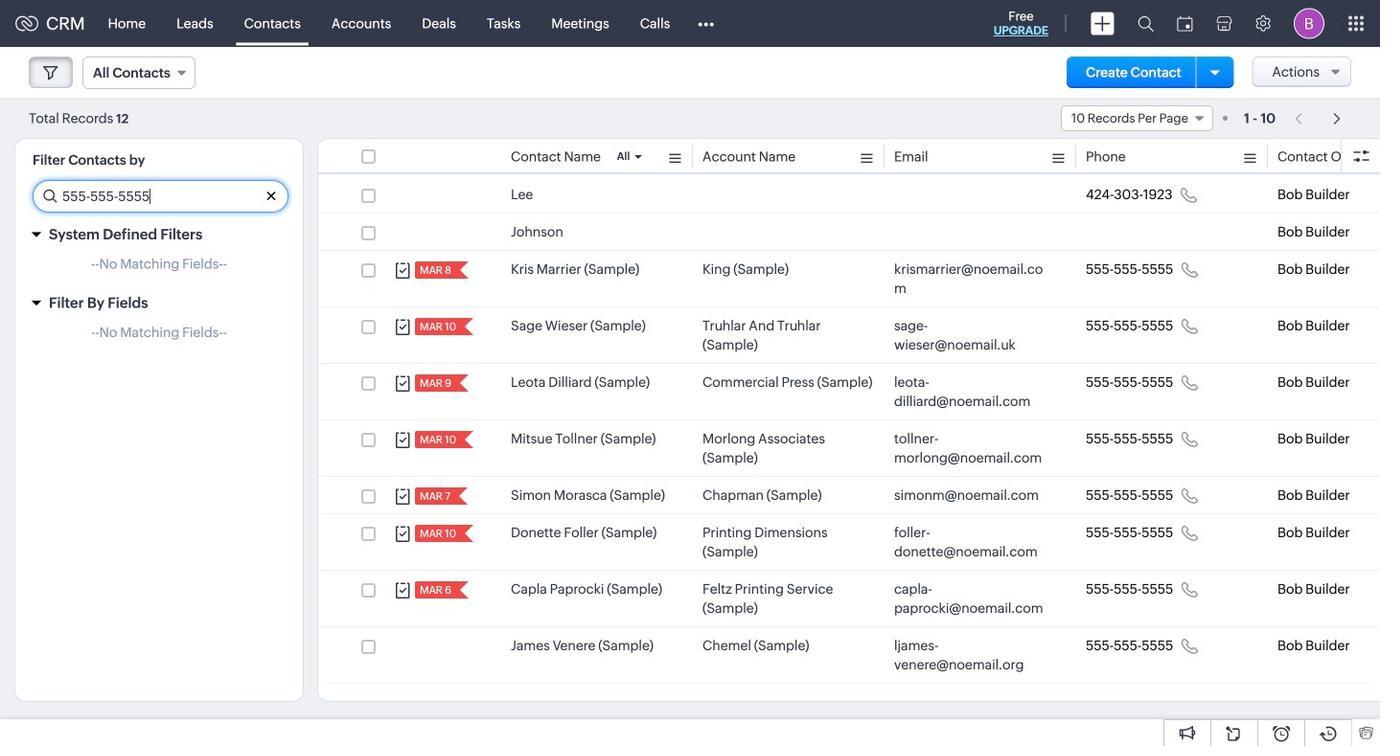 Task type: locate. For each thing, give the bounding box(es) containing it.
2 region from the top
[[15, 320, 303, 355]]

search image
[[1138, 15, 1154, 32]]

0 vertical spatial region
[[15, 252, 303, 286]]

create menu image
[[1091, 12, 1115, 35]]

logo image
[[15, 16, 38, 31]]

create menu element
[[1079, 0, 1126, 46]]

Other Modules field
[[685, 8, 727, 39]]

None field
[[82, 57, 195, 89], [1061, 105, 1213, 131], [82, 57, 195, 89], [1061, 105, 1213, 131]]

region
[[15, 252, 303, 286], [15, 320, 303, 355]]

row group
[[318, 176, 1380, 684]]

1 region from the top
[[15, 252, 303, 286]]

1 vertical spatial region
[[15, 320, 303, 355]]

Search text field
[[34, 181, 288, 212]]



Task type: vqa. For each thing, say whether or not it's contained in the screenshot.
row group
yes



Task type: describe. For each thing, give the bounding box(es) containing it.
calendar image
[[1177, 16, 1193, 31]]

profile image
[[1294, 8, 1324, 39]]

search element
[[1126, 0, 1165, 47]]

profile element
[[1282, 0, 1336, 46]]



